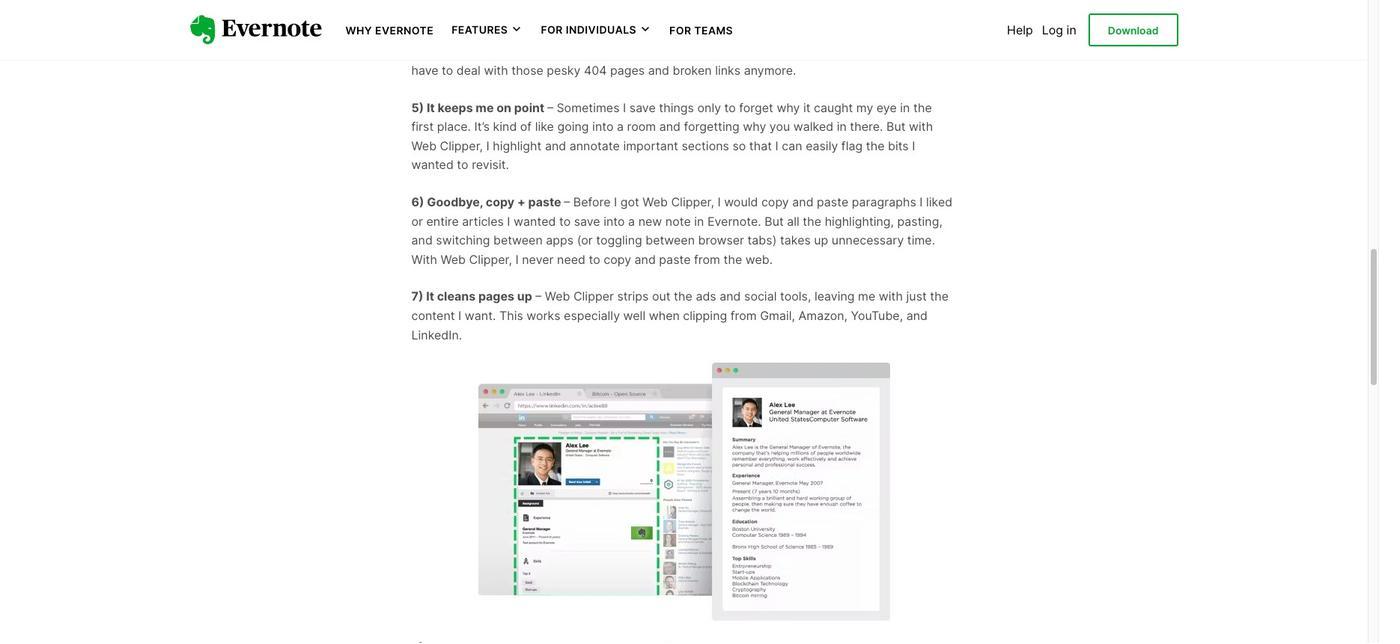 Task type: describe. For each thing, give the bounding box(es) containing it.
liked
[[926, 195, 953, 210]]

yours
[[558, 25, 592, 40]]

into inside – before i got web clipper, i would copy and paste paragraphs i liked or entire articles i wanted to save into a new note in evernote. but all the highlighting, pasting, and switching between apps (or toggling between browser tabs) takes up unnecessary time. with web clipper, i never need to copy and paste from the web.
[[604, 214, 625, 229]]

for for for individuals
[[541, 23, 563, 36]]

1 horizontal spatial paste
[[659, 252, 691, 267]]

wanted inside – sometimes i save things only to forget why it caught my eye in the first place. it's kind of like going into a room and forgetting why you walked in there. but with web clipper, i highlight and annotate important sections so that i can easily flag the bits i wanted to revisit.
[[411, 158, 454, 173]]

leaving
[[815, 289, 855, 304]]

0 horizontal spatial it's
[[427, 25, 444, 40]]

and down entire
[[411, 233, 433, 248]]

the up the as
[[635, 25, 654, 40]]

you inside – sometimes i save things only to forget why it caught my eye in the first place. it's kind of like going into a room and forgetting why you walked in there. but with web clipper, i highlight and annotate important sections so that i can easily flag the bits i wanted to revisit.
[[770, 119, 790, 134]]

only
[[697, 100, 721, 115]]

deal
[[457, 63, 481, 78]]

won't
[[919, 44, 950, 59]]

can
[[782, 138, 802, 153]]

internet.
[[797, 25, 844, 40]]

– before i got web clipper, i would copy and paste paragraphs i liked or entire articles i wanted to save into a new note in evernote. but all the highlighting, pasting, and switching between apps (or toggling between browser tabs) takes up unnecessary time. with web clipper, i never need to copy and paste from the web.
[[411, 195, 953, 267]]

instead
[[692, 44, 734, 59]]

0 horizontal spatial paste
[[528, 195, 561, 210]]

bits
[[888, 138, 909, 153]]

i left "never"
[[516, 252, 519, 267]]

it
[[803, 100, 811, 115]]

for teams link
[[669, 22, 733, 37]]

with inside – sometimes i save things only to forget why it caught my eye in the first place. it's kind of like going into a room and forgetting why you walked in there. but with web clipper, i highlight and annotate important sections so that i can easily flag the bits i wanted to revisit.
[[909, 119, 933, 134]]

kind
[[493, 119, 517, 134]]

toggling
[[596, 233, 642, 248]]

web inside – even the best content rots on the internet. with web clipper, you save the page or section you want as a note, instead of just grabbing the link. so you won't have to deal with those pesky 404 pages and broken links anymore.
[[877, 25, 902, 40]]

clipper, inside – sometimes i save things only to forget why it caught my eye in the first place. it's kind of like going into a room and forgetting why you walked in there. but with web clipper, i highlight and annotate important sections so that i can easily flag the bits i wanted to revisit.
[[440, 138, 483, 153]]

things
[[659, 100, 694, 115]]

so
[[877, 44, 892, 59]]

caught
[[814, 100, 853, 115]]

2 horizontal spatial copy
[[761, 195, 789, 210]]

web.
[[746, 252, 773, 267]]

0 horizontal spatial why
[[743, 119, 766, 134]]

save inside – even the best content rots on the internet. with web clipper, you save the page or section you want as a note, instead of just grabbing the link. so you won't have to deal with those pesky 404 pages and broken links anymore.
[[435, 44, 462, 59]]

– for 4) it's permanent and it's yours
[[595, 25, 601, 40]]

evernote.
[[708, 214, 761, 229]]

pesky
[[547, 63, 581, 78]]

just inside – web clipper strips out the ads and social tools, leaving me with just the content i want. this works especially well when clipping from gmail, amazon, youtube, and linkedin.
[[906, 289, 927, 304]]

to up apps at the left top
[[559, 214, 571, 229]]

web inside – web clipper strips out the ads and social tools, leaving me with just the content i want. this works especially well when clipping from gmail, amazon, youtube, and linkedin.
[[545, 289, 570, 304]]

it for keeps
[[427, 100, 435, 115]]

with inside – even the best content rots on the internet. with web clipper, you save the page or section you want as a note, instead of just grabbing the link. so you won't have to deal with those pesky 404 pages and broken links anymore.
[[848, 25, 874, 40]]

walked
[[794, 119, 834, 134]]

and up all
[[792, 195, 814, 210]]

in right log
[[1067, 22, 1077, 37]]

a inside – even the best content rots on the internet. with web clipper, you save the page or section you want as a note, instead of just grabbing the link. so you won't have to deal with those pesky 404 pages and broken links anymore.
[[650, 44, 656, 59]]

cleans
[[437, 289, 476, 304]]

broken
[[673, 63, 712, 78]]

out
[[652, 289, 671, 304]]

the right all
[[803, 214, 822, 229]]

content inside – web clipper strips out the ads and social tools, leaving me with just the content i want. this works especially well when clipping from gmail, amazon, youtube, and linkedin.
[[411, 309, 455, 323]]

log
[[1042, 22, 1063, 37]]

6) goodbye, copy + paste
[[411, 195, 564, 210]]

important
[[623, 138, 678, 153]]

web down switching
[[441, 252, 466, 267]]

why evernote link
[[346, 22, 434, 37]]

why
[[346, 24, 372, 37]]

– for 5) it keeps me on point
[[547, 100, 553, 115]]

5) it keeps me on point
[[411, 100, 547, 115]]

note
[[666, 214, 691, 229]]

clipper, up note
[[671, 195, 714, 210]]

5)
[[411, 100, 424, 115]]

gmail,
[[760, 309, 795, 323]]

with inside – before i got web clipper, i would copy and paste paragraphs i liked or entire articles i wanted to save into a new note in evernote. but all the highlighting, pasting, and switching between apps (or toggling between browser tabs) takes up unnecessary time. with web clipper, i never need to copy and paste from the web.
[[411, 252, 437, 267]]

this
[[499, 309, 523, 323]]

teams
[[694, 24, 733, 37]]

there.
[[850, 119, 883, 134]]

you up "have"
[[411, 44, 432, 59]]

of inside – sometimes i save things only to forget why it caught my eye in the first place. it's kind of like going into a room and forgetting why you walked in there. but with web clipper, i highlight and annotate important sections so that i can easily flag the bits i wanted to revisit.
[[520, 119, 532, 134]]

0 horizontal spatial on
[[497, 100, 511, 115]]

the down "browser"
[[724, 252, 742, 267]]

a inside – sometimes i save things only to forget why it caught my eye in the first place. it's kind of like going into a room and forgetting why you walked in there. but with web clipper, i highlight and annotate important sections so that i can easily flag the bits i wanted to revisit.
[[617, 119, 624, 134]]

link.
[[851, 44, 874, 59]]

need
[[557, 252, 586, 267]]

strips
[[617, 289, 649, 304]]

annotate
[[570, 138, 620, 153]]

eye
[[877, 100, 897, 115]]

the right eye
[[913, 100, 932, 115]]

especially
[[564, 309, 620, 323]]

i right sometimes
[[623, 100, 626, 115]]

anymore.
[[744, 63, 796, 78]]

features button
[[452, 22, 523, 37]]

why evernote
[[346, 24, 434, 37]]

social
[[744, 289, 777, 304]]

it for cleans
[[426, 289, 434, 304]]

save inside – sometimes i save things only to forget why it caught my eye in the first place. it's kind of like going into a room and forgetting why you walked in there. but with web clipper, i highlight and annotate important sections so that i can easily flag the bits i wanted to revisit.
[[630, 100, 656, 115]]

easily
[[806, 138, 838, 153]]

would
[[724, 195, 758, 210]]

sections
[[682, 138, 729, 153]]

1 horizontal spatial copy
[[604, 252, 631, 267]]

you up 404
[[578, 44, 599, 59]]

1 horizontal spatial why
[[777, 100, 800, 115]]

switching
[[436, 233, 490, 248]]

i left the would
[[718, 195, 721, 210]]

4)
[[411, 25, 424, 40]]

you right so
[[895, 44, 916, 59]]

of inside – even the best content rots on the internet. with web clipper, you save the page or section you want as a note, instead of just grabbing the link. so you won't have to deal with those pesky 404 pages and broken links anymore.
[[737, 44, 748, 59]]

i left "can"
[[775, 138, 779, 153]]

evernote
[[375, 24, 434, 37]]

web up new
[[643, 195, 668, 210]]

all
[[787, 214, 800, 229]]

up inside – before i got web clipper, i would copy and paste paragraphs i liked or entire articles i wanted to save into a new note in evernote. but all the highlighting, pasting, and switching between apps (or toggling between browser tabs) takes up unnecessary time. with web clipper, i never need to copy and paste from the web.
[[814, 233, 828, 248]]

in right eye
[[900, 100, 910, 115]]

log in
[[1042, 22, 1077, 37]]

i right articles on the left
[[507, 214, 510, 229]]

individuals
[[566, 23, 637, 36]]

well
[[623, 309, 646, 323]]

page
[[487, 44, 515, 59]]

2 between from the left
[[646, 233, 695, 248]]

i right "bits"
[[912, 138, 915, 153]]

features
[[452, 23, 508, 36]]

section
[[534, 44, 575, 59]]

6)
[[411, 195, 424, 210]]

– web clipper strips out the ads and social tools, leaving me with just the content i want. this works especially well when clipping from gmail, amazon, youtube, and linkedin.
[[411, 289, 949, 343]]

and right ads
[[720, 289, 741, 304]]

works
[[527, 309, 561, 323]]

unnecessary
[[832, 233, 904, 248]]

highlighting,
[[825, 214, 894, 229]]



Task type: locate. For each thing, give the bounding box(es) containing it.
with
[[484, 63, 508, 78], [909, 119, 933, 134], [879, 289, 903, 304]]

from down social
[[731, 309, 757, 323]]

1 horizontal spatial it's
[[474, 119, 490, 134]]

– inside – sometimes i save things only to forget why it caught my eye in the first place. it's kind of like going into a room and forgetting why you walked in there. but with web clipper, i highlight and annotate important sections so that i can easily flag the bits i wanted to revisit.
[[547, 100, 553, 115]]

or inside – even the best content rots on the internet. with web clipper, you save the page or section you want as a note, instead of just grabbing the link. so you won't have to deal with those pesky 404 pages and broken links anymore.
[[519, 44, 530, 59]]

and left it's
[[514, 25, 536, 40]]

from inside – before i got web clipper, i would copy and paste paragraphs i liked or entire articles i wanted to save into a new note in evernote. but all the highlighting, pasting, and switching between apps (or toggling between browser tabs) takes up unnecessary time. with web clipper, i never need to copy and paste from the web.
[[694, 252, 720, 267]]

to inside – even the best content rots on the internet. with web clipper, you save the page or section you want as a note, instead of just grabbing the link. so you won't have to deal with those pesky 404 pages and broken links anymore.
[[442, 63, 453, 78]]

2 vertical spatial with
[[879, 289, 903, 304]]

revisit.
[[472, 158, 509, 173]]

from inside – web clipper strips out the ads and social tools, leaving me with just the content i want. this works especially well when clipping from gmail, amazon, youtube, and linkedin.
[[731, 309, 757, 323]]

to down (or
[[589, 252, 600, 267]]

and right youtube,
[[906, 309, 928, 323]]

point
[[514, 100, 544, 115]]

+
[[517, 195, 526, 210]]

0 vertical spatial pages
[[610, 63, 645, 78]]

from down "browser"
[[694, 252, 720, 267]]

for up note, in the left of the page
[[669, 24, 691, 37]]

i up revisit.
[[486, 138, 490, 153]]

me up youtube,
[[858, 289, 876, 304]]

it's inside – sometimes i save things only to forget why it caught my eye in the first place. it's kind of like going into a room and forgetting why you walked in there. but with web clipper, i highlight and annotate important sections so that i can easily flag the bits i wanted to revisit.
[[474, 119, 490, 134]]

for individuals button
[[541, 22, 651, 37]]

– up like
[[547, 100, 553, 115]]

1 vertical spatial it
[[426, 289, 434, 304]]

or down 6) at the left top of page
[[411, 214, 423, 229]]

1 vertical spatial into
[[604, 214, 625, 229]]

apps
[[546, 233, 574, 248]]

it right "7)"
[[426, 289, 434, 304]]

before
[[573, 195, 611, 210]]

1 vertical spatial with
[[411, 252, 437, 267]]

with inside – even the best content rots on the internet. with web clipper, you save the page or section you want as a note, instead of just grabbing the link. so you won't have to deal with those pesky 404 pages and broken links anymore.
[[484, 63, 508, 78]]

1 vertical spatial wanted
[[514, 214, 556, 229]]

forget
[[739, 100, 773, 115]]

browser
[[698, 233, 744, 248]]

save inside – before i got web clipper, i would copy and paste paragraphs i liked or entire articles i wanted to save into a new note in evernote. but all the highlighting, pasting, and switching between apps (or toggling between browser tabs) takes up unnecessary time. with web clipper, i never need to copy and paste from the web.
[[574, 214, 600, 229]]

it's down 5) it keeps me on point
[[474, 119, 490, 134]]

0 horizontal spatial with
[[411, 252, 437, 267]]

– even the best content rots on the internet. with web clipper, you save the page or section you want as a note, instead of just grabbing the link. so you won't have to deal with those pesky 404 pages and broken links anymore.
[[411, 25, 950, 78]]

1 vertical spatial why
[[743, 119, 766, 134]]

content up linkedin.
[[411, 309, 455, 323]]

it's right 4)
[[427, 25, 444, 40]]

0 horizontal spatial me
[[476, 100, 494, 115]]

highlight
[[493, 138, 542, 153]]

0 horizontal spatial from
[[694, 252, 720, 267]]

with up "7)"
[[411, 252, 437, 267]]

those
[[512, 63, 543, 78]]

a
[[650, 44, 656, 59], [617, 119, 624, 134], [628, 214, 635, 229]]

for inside for teams link
[[669, 24, 691, 37]]

0 horizontal spatial content
[[411, 309, 455, 323]]

help
[[1007, 22, 1033, 37]]

0 vertical spatial of
[[737, 44, 748, 59]]

in inside – before i got web clipper, i would copy and paste paragraphs i liked or entire articles i wanted to save into a new note in evernote. but all the highlighting, pasting, and switching between apps (or toggling between browser tabs) takes up unnecessary time. with web clipper, i never need to copy and paste from the web.
[[694, 214, 704, 229]]

articles
[[462, 214, 504, 229]]

with up link.
[[848, 25, 874, 40]]

web up works
[[545, 289, 570, 304]]

0 vertical spatial wanted
[[411, 158, 454, 173]]

0 horizontal spatial pages
[[478, 289, 514, 304]]

1 vertical spatial but
[[765, 214, 784, 229]]

1 vertical spatial pages
[[478, 289, 514, 304]]

the down the there.
[[866, 138, 885, 153]]

0 horizontal spatial or
[[411, 214, 423, 229]]

that
[[749, 138, 772, 153]]

you up "can"
[[770, 119, 790, 134]]

0 horizontal spatial save
[[435, 44, 462, 59]]

or
[[519, 44, 530, 59], [411, 214, 423, 229]]

the left link.
[[829, 44, 848, 59]]

1 horizontal spatial a
[[628, 214, 635, 229]]

0 horizontal spatial up
[[517, 289, 532, 304]]

of down rots
[[737, 44, 748, 59]]

clipper
[[573, 289, 614, 304]]

wanted inside – before i got web clipper, i would copy and paste paragraphs i liked or entire articles i wanted to save into a new note in evernote. but all the highlighting, pasting, and switching between apps (or toggling between browser tabs) takes up unnecessary time. with web clipper, i never need to copy and paste from the web.
[[514, 214, 556, 229]]

into inside – sometimes i save things only to forget why it caught my eye in the first place. it's kind of like going into a room and forgetting why you walked in there. but with web clipper, i highlight and annotate important sections so that i can easily flag the bits i wanted to revisit.
[[592, 119, 614, 134]]

0 horizontal spatial just
[[752, 44, 772, 59]]

but up "bits"
[[887, 119, 906, 134]]

but inside – before i got web clipper, i would copy and paste paragraphs i liked or entire articles i wanted to save into a new note in evernote. but all the highlighting, pasting, and switching between apps (or toggling between browser tabs) takes up unnecessary time. with web clipper, i never need to copy and paste from the web.
[[765, 214, 784, 229]]

evernote logo image
[[190, 15, 322, 45]]

1 vertical spatial a
[[617, 119, 624, 134]]

goodbye,
[[427, 195, 483, 210]]

and down things
[[659, 119, 681, 134]]

1 between from the left
[[493, 233, 543, 248]]

0 vertical spatial just
[[752, 44, 772, 59]]

0 horizontal spatial wanted
[[411, 158, 454, 173]]

into up annotate
[[592, 119, 614, 134]]

2 horizontal spatial save
[[630, 100, 656, 115]]

clipper, inside – even the best content rots on the internet. with web clipper, you save the page or section you want as a note, instead of just grabbing the link. so you won't have to deal with those pesky 404 pages and broken links anymore.
[[905, 25, 949, 40]]

have
[[411, 63, 438, 78]]

i left liked
[[920, 195, 923, 210]]

with down page
[[484, 63, 508, 78]]

or inside – before i got web clipper, i would copy and paste paragraphs i liked or entire articles i wanted to save into a new note in evernote. but all the highlighting, pasting, and switching between apps (or toggling between browser tabs) takes up unnecessary time. with web clipper, i never need to copy and paste from the web.
[[411, 214, 423, 229]]

got
[[621, 195, 639, 210]]

why down forget
[[743, 119, 766, 134]]

and inside – even the best content rots on the internet. with web clipper, you save the page or section you want as a note, instead of just grabbing the link. so you won't have to deal with those pesky 404 pages and broken links anymore.
[[648, 63, 669, 78]]

1 horizontal spatial just
[[906, 289, 927, 304]]

between up "never"
[[493, 233, 543, 248]]

me up the kind
[[476, 100, 494, 115]]

me
[[476, 100, 494, 115], [858, 289, 876, 304]]

wanted down first
[[411, 158, 454, 173]]

content up 'instead'
[[686, 25, 729, 40]]

just down time.
[[906, 289, 927, 304]]

clipper, down switching
[[469, 252, 512, 267]]

on inside – even the best content rots on the internet. with web clipper, you save the page or section you want as a note, instead of just grabbing the link. so you won't have to deal with those pesky 404 pages and broken links anymore.
[[758, 25, 772, 40]]

404
[[584, 63, 607, 78]]

0 vertical spatial with
[[848, 25, 874, 40]]

1 vertical spatial up
[[517, 289, 532, 304]]

just inside – even the best content rots on the internet. with web clipper, you save the page or section you want as a note, instead of just grabbing the link. so you won't have to deal with those pesky 404 pages and broken links anymore.
[[752, 44, 772, 59]]

on up the kind
[[497, 100, 511, 115]]

forgetting
[[684, 119, 740, 134]]

between down note
[[646, 233, 695, 248]]

1 vertical spatial just
[[906, 289, 927, 304]]

so
[[733, 138, 746, 153]]

paste up highlighting,
[[817, 195, 849, 210]]

1 horizontal spatial content
[[686, 25, 729, 40]]

0 vertical spatial but
[[887, 119, 906, 134]]

permanent
[[447, 25, 511, 40]]

from
[[694, 252, 720, 267], [731, 309, 757, 323]]

– left the even
[[595, 25, 601, 40]]

1 vertical spatial or
[[411, 214, 423, 229]]

with right the there.
[[909, 119, 933, 134]]

me inside – web clipper strips out the ads and social tools, leaving me with just the content i want. this works especially well when clipping from gmail, amazon, youtube, and linkedin.
[[858, 289, 876, 304]]

my
[[856, 100, 873, 115]]

0 vertical spatial from
[[694, 252, 720, 267]]

grabbing
[[776, 44, 826, 59]]

for individuals
[[541, 23, 637, 36]]

but inside – sometimes i save things only to forget why it caught my eye in the first place. it's kind of like going into a room and forgetting why you walked in there. but with web clipper, i highlight and annotate important sections so that i can easily flag the bits i wanted to revisit.
[[887, 119, 906, 134]]

– inside – even the best content rots on the internet. with web clipper, you save the page or section you want as a note, instead of just grabbing the link. so you won't have to deal with those pesky 404 pages and broken links anymore.
[[595, 25, 601, 40]]

web down first
[[411, 138, 437, 153]]

new
[[638, 214, 662, 229]]

0 vertical spatial save
[[435, 44, 462, 59]]

1 vertical spatial of
[[520, 119, 532, 134]]

want
[[602, 44, 630, 59]]

i down cleans
[[458, 309, 461, 323]]

0 vertical spatial content
[[686, 25, 729, 40]]

paragraphs
[[852, 195, 916, 210]]

with inside – web clipper strips out the ads and social tools, leaving me with just the content i want. this works especially well when clipping from gmail, amazon, youtube, and linkedin.
[[879, 289, 903, 304]]

1 vertical spatial content
[[411, 309, 455, 323]]

1 horizontal spatial between
[[646, 233, 695, 248]]

save up (or
[[574, 214, 600, 229]]

between
[[493, 233, 543, 248], [646, 233, 695, 248]]

first
[[411, 119, 434, 134]]

pages inside – even the best content rots on the internet. with web clipper, you save the page or section you want as a note, instead of just grabbing the link. so you won't have to deal with those pesky 404 pages and broken links anymore.
[[610, 63, 645, 78]]

0 vertical spatial on
[[758, 25, 772, 40]]

0 vertical spatial it's
[[427, 25, 444, 40]]

of left like
[[520, 119, 532, 134]]

7)
[[411, 289, 423, 304]]

a inside – before i got web clipper, i would copy and paste paragraphs i liked or entire articles i wanted to save into a new note in evernote. but all the highlighting, pasting, and switching between apps (or toggling between browser tabs) takes up unnecessary time. with web clipper, i never need to copy and paste from the web.
[[628, 214, 635, 229]]

ads
[[696, 289, 716, 304]]

best
[[657, 25, 682, 40]]

for up section
[[541, 23, 563, 36]]

1 vertical spatial it's
[[474, 119, 490, 134]]

1 horizontal spatial for
[[669, 24, 691, 37]]

0 vertical spatial me
[[476, 100, 494, 115]]

copy left +
[[486, 195, 515, 210]]

1 horizontal spatial or
[[519, 44, 530, 59]]

in down caught
[[837, 119, 847, 134]]

1 vertical spatial save
[[630, 100, 656, 115]]

sometimes
[[557, 100, 620, 115]]

– left before
[[564, 195, 570, 210]]

1 vertical spatial from
[[731, 309, 757, 323]]

into up toggling
[[604, 214, 625, 229]]

1 vertical spatial me
[[858, 289, 876, 304]]

– inside – before i got web clipper, i would copy and paste paragraphs i liked or entire articles i wanted to save into a new note in evernote. but all the highlighting, pasting, and switching between apps (or toggling between browser tabs) takes up unnecessary time. with web clipper, i never need to copy and paste from the web.
[[564, 195, 570, 210]]

and down note, in the left of the page
[[648, 63, 669, 78]]

1 horizontal spatial me
[[858, 289, 876, 304]]

1 horizontal spatial save
[[574, 214, 600, 229]]

just up anymore.
[[752, 44, 772, 59]]

7) it cleans pages up
[[411, 289, 532, 304]]

like
[[535, 119, 554, 134]]

2 vertical spatial a
[[628, 214, 635, 229]]

– for 7) it cleans pages up
[[536, 289, 542, 304]]

for
[[541, 23, 563, 36], [669, 24, 691, 37]]

1 horizontal spatial with
[[848, 25, 874, 40]]

and down like
[[545, 138, 566, 153]]

pages down want
[[610, 63, 645, 78]]

1 horizontal spatial from
[[731, 309, 757, 323]]

it right 5)
[[427, 100, 435, 115]]

1 horizontal spatial up
[[814, 233, 828, 248]]

why
[[777, 100, 800, 115], [743, 119, 766, 134]]

you
[[411, 44, 432, 59], [578, 44, 599, 59], [895, 44, 916, 59], [770, 119, 790, 134]]

the up grabbing
[[775, 25, 794, 40]]

download link
[[1089, 13, 1178, 47]]

(or
[[577, 233, 593, 248]]

0 horizontal spatial copy
[[486, 195, 515, 210]]

0 vertical spatial why
[[777, 100, 800, 115]]

–
[[595, 25, 601, 40], [547, 100, 553, 115], [564, 195, 570, 210], [536, 289, 542, 304]]

– for 6) goodbye, copy + paste
[[564, 195, 570, 210]]

4) it's permanent and it's yours
[[411, 25, 592, 40]]

1 horizontal spatial pages
[[610, 63, 645, 78]]

entire
[[426, 214, 459, 229]]

up
[[814, 233, 828, 248], [517, 289, 532, 304]]

the down permanent
[[465, 44, 483, 59]]

1 horizontal spatial on
[[758, 25, 772, 40]]

with up youtube,
[[879, 289, 903, 304]]

flag
[[842, 138, 863, 153]]

for for for teams
[[669, 24, 691, 37]]

0 vertical spatial a
[[650, 44, 656, 59]]

clipping
[[683, 309, 727, 323]]

up up this
[[517, 289, 532, 304]]

note,
[[660, 44, 689, 59]]

i left got
[[614, 195, 617, 210]]

download
[[1108, 24, 1159, 37]]

or up those
[[519, 44, 530, 59]]

2 vertical spatial save
[[574, 214, 600, 229]]

takes
[[780, 233, 811, 248]]

and down toggling
[[635, 252, 656, 267]]

room
[[627, 119, 656, 134]]

web
[[877, 25, 902, 40], [411, 138, 437, 153], [643, 195, 668, 210], [441, 252, 466, 267], [545, 289, 570, 304]]

0 horizontal spatial between
[[493, 233, 543, 248]]

it's
[[539, 25, 556, 40]]

linkedin.
[[411, 328, 462, 343]]

never
[[522, 252, 554, 267]]

pages up this
[[478, 289, 514, 304]]

0 vertical spatial up
[[814, 233, 828, 248]]

it
[[427, 100, 435, 115], [426, 289, 434, 304]]

copy down toggling
[[604, 252, 631, 267]]

clipper, up the won't
[[905, 25, 949, 40]]

0 horizontal spatial a
[[617, 119, 624, 134]]

2 horizontal spatial a
[[650, 44, 656, 59]]

1 horizontal spatial with
[[879, 289, 903, 304]]

in right note
[[694, 214, 704, 229]]

the down time.
[[930, 289, 949, 304]]

a left new
[[628, 214, 635, 229]]

up right takes
[[814, 233, 828, 248]]

0 horizontal spatial but
[[765, 214, 784, 229]]

on right rots
[[758, 25, 772, 40]]

0 vertical spatial into
[[592, 119, 614, 134]]

save up deal
[[435, 44, 462, 59]]

to right only
[[725, 100, 736, 115]]

with
[[848, 25, 874, 40], [411, 252, 437, 267]]

– up works
[[536, 289, 542, 304]]

web up so
[[877, 25, 902, 40]]

1 horizontal spatial but
[[887, 119, 906, 134]]

0 horizontal spatial with
[[484, 63, 508, 78]]

but left all
[[765, 214, 784, 229]]

0 vertical spatial it
[[427, 100, 435, 115]]

1 vertical spatial on
[[497, 100, 511, 115]]

i
[[623, 100, 626, 115], [486, 138, 490, 153], [775, 138, 779, 153], [912, 138, 915, 153], [614, 195, 617, 210], [718, 195, 721, 210], [920, 195, 923, 210], [507, 214, 510, 229], [516, 252, 519, 267], [458, 309, 461, 323]]

to left deal
[[442, 63, 453, 78]]

clipper, down place.
[[440, 138, 483, 153]]

a left room
[[617, 119, 624, 134]]

keeps
[[438, 100, 473, 115]]

copy up all
[[761, 195, 789, 210]]

0 vertical spatial with
[[484, 63, 508, 78]]

to left revisit.
[[457, 158, 468, 173]]

0 horizontal spatial for
[[541, 23, 563, 36]]

log in link
[[1042, 22, 1077, 37]]

rots
[[732, 25, 754, 40]]

0 horizontal spatial of
[[520, 119, 532, 134]]

– inside – web clipper strips out the ads and social tools, leaving me with just the content i want. this works especially well when clipping from gmail, amazon, youtube, and linkedin.
[[536, 289, 542, 304]]

0 vertical spatial or
[[519, 44, 530, 59]]

want.
[[465, 309, 496, 323]]

for inside the for individuals button
[[541, 23, 563, 36]]

even
[[604, 25, 632, 40]]

web inside – sometimes i save things only to forget why it caught my eye in the first place. it's kind of like going into a room and forgetting why you walked in there. but with web clipper, i highlight and annotate important sections so that i can easily flag the bits i wanted to revisit.
[[411, 138, 437, 153]]

links
[[715, 63, 741, 78]]

pasting,
[[897, 214, 943, 229]]

i inside – web clipper strips out the ads and social tools, leaving me with just the content i want. this works especially well when clipping from gmail, amazon, youtube, and linkedin.
[[458, 309, 461, 323]]

tools,
[[780, 289, 811, 304]]

2 horizontal spatial paste
[[817, 195, 849, 210]]

save up room
[[630, 100, 656, 115]]

1 horizontal spatial of
[[737, 44, 748, 59]]

the right out
[[674, 289, 693, 304]]

wanted down +
[[514, 214, 556, 229]]

1 horizontal spatial wanted
[[514, 214, 556, 229]]

1 vertical spatial with
[[909, 119, 933, 134]]

2 horizontal spatial with
[[909, 119, 933, 134]]

content inside – even the best content rots on the internet. with web clipper, you save the page or section you want as a note, instead of just grabbing the link. so you won't have to deal with those pesky 404 pages and broken links anymore.
[[686, 25, 729, 40]]



Task type: vqa. For each thing, say whether or not it's contained in the screenshot.
'it.'
no



